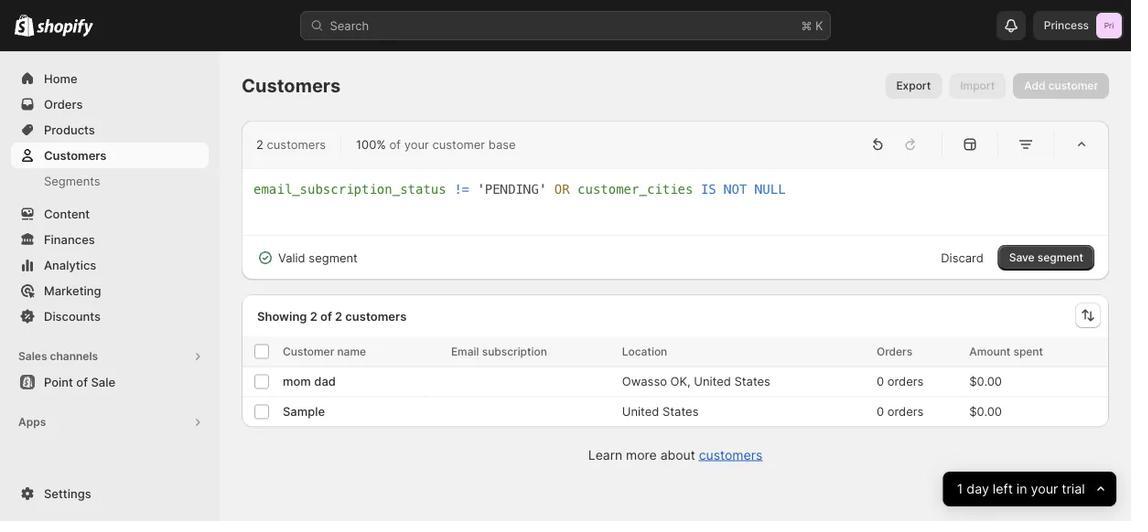 Task type: vqa. For each thing, say whether or not it's contained in the screenshot.
Redo image
yes



Task type: locate. For each thing, give the bounding box(es) containing it.
To create a segment, choose a template or apply a filter. text field
[[253, 180, 1097, 224]]

0 vertical spatial states
[[734, 375, 770, 389]]

of up customer name
[[320, 309, 332, 323]]

redo image
[[901, 135, 920, 154]]

united down owasso
[[622, 405, 659, 419]]

⌘ k
[[801, 18, 823, 32]]

states right ok, in the bottom right of the page
[[734, 375, 770, 389]]

customers left 100%
[[267, 137, 326, 151]]

0 orders
[[877, 375, 924, 389], [877, 405, 924, 419]]

settings
[[44, 487, 91, 501]]

segment right the valid at left
[[309, 251, 358, 265]]

import
[[960, 79, 995, 92]]

export button
[[885, 73, 942, 99]]

customers up name
[[345, 309, 407, 323]]

states
[[734, 375, 770, 389], [663, 405, 699, 419]]

add
[[1024, 79, 1046, 92]]

base
[[488, 137, 516, 151]]

location
[[622, 345, 667, 358]]

add customer
[[1024, 79, 1098, 92]]

0 vertical spatial united
[[694, 375, 731, 389]]

1 horizontal spatial orders
[[877, 345, 912, 358]]

shopify image
[[15, 14, 34, 36], [37, 19, 94, 37]]

email
[[451, 345, 479, 358]]

0 vertical spatial orders
[[44, 97, 83, 111]]

1 vertical spatial 0
[[877, 405, 884, 419]]

customers up "2 customers"
[[242, 75, 341, 97]]

customers up segments
[[44, 148, 107, 162]]

segment right the save
[[1038, 251, 1083, 265]]

0 horizontal spatial customer
[[432, 137, 485, 151]]

home
[[44, 71, 77, 86]]

customers link
[[699, 448, 762, 463]]

sales channels button
[[11, 344, 209, 370]]

1 day left in your trial button
[[943, 472, 1116, 507]]

2
[[256, 137, 263, 151], [310, 309, 317, 323], [335, 309, 342, 323]]

of right 100%
[[389, 137, 401, 151]]

0 vertical spatial 0 orders
[[877, 375, 924, 389]]

sales channels
[[18, 350, 98, 363]]

1 horizontal spatial united
[[694, 375, 731, 389]]

0 vertical spatial $0.00
[[969, 375, 1002, 389]]

1 vertical spatial customers
[[345, 309, 407, 323]]

1 horizontal spatial states
[[734, 375, 770, 389]]

content link
[[11, 201, 209, 227]]

in
[[1017, 482, 1027, 497]]

1 horizontal spatial of
[[320, 309, 332, 323]]

1 segment from the left
[[309, 251, 358, 265]]

0 vertical spatial customers
[[242, 75, 341, 97]]

0 vertical spatial customer
[[1048, 79, 1098, 92]]

2 horizontal spatial of
[[389, 137, 401, 151]]

2 customers
[[256, 137, 326, 151]]

customers
[[242, 75, 341, 97], [44, 148, 107, 162]]

discounts link
[[11, 304, 209, 329]]

segment inside alert
[[309, 251, 358, 265]]

mom
[[283, 375, 311, 389]]

your inside 1 day left in your trial "dropdown button"
[[1031, 482, 1058, 497]]

your right 100%
[[404, 137, 429, 151]]

1 vertical spatial orders
[[877, 345, 912, 358]]

segment inside button
[[1038, 251, 1083, 265]]

2 0 orders from the top
[[877, 405, 924, 419]]

1 vertical spatial customers
[[44, 148, 107, 162]]

1 horizontal spatial segment
[[1038, 251, 1083, 265]]

united
[[694, 375, 731, 389], [622, 405, 659, 419]]

0 horizontal spatial customers
[[267, 137, 326, 151]]

add customer button
[[1013, 73, 1109, 99]]

discounts
[[44, 309, 101, 323]]

0 vertical spatial customers
[[267, 137, 326, 151]]

customers right the about on the bottom of page
[[699, 448, 762, 463]]

1 $0.00 from the top
[[969, 375, 1002, 389]]

0 vertical spatial orders
[[887, 375, 924, 389]]

save segment button
[[998, 245, 1094, 271]]

1 vertical spatial $0.00
[[969, 405, 1002, 419]]

0 horizontal spatial states
[[663, 405, 699, 419]]

0 horizontal spatial united
[[622, 405, 659, 419]]

princess
[[1044, 19, 1089, 32]]

0 horizontal spatial customers
[[44, 148, 107, 162]]

channels
[[50, 350, 98, 363]]

your
[[404, 137, 429, 151], [1031, 482, 1058, 497]]

of inside "button"
[[76, 375, 88, 389]]

customer
[[1048, 79, 1098, 92], [432, 137, 485, 151]]

valid segment
[[278, 251, 358, 265]]

0 horizontal spatial your
[[404, 137, 429, 151]]

⌘
[[801, 18, 812, 32]]

1 vertical spatial your
[[1031, 482, 1058, 497]]

1 vertical spatial customer
[[432, 137, 485, 151]]

0
[[877, 375, 884, 389], [877, 405, 884, 419]]

princess image
[[1096, 13, 1122, 38]]

2 horizontal spatial customers
[[699, 448, 762, 463]]

customer
[[283, 345, 334, 358]]

valid
[[278, 251, 305, 265]]

2 vertical spatial customers
[[699, 448, 762, 463]]

email subscription
[[451, 345, 547, 358]]

owasso ok, united states
[[622, 375, 770, 389]]

segment for valid segment
[[309, 251, 358, 265]]

1 vertical spatial united
[[622, 405, 659, 419]]

customer right add
[[1048, 79, 1098, 92]]

100% of your customer base
[[356, 137, 516, 151]]

customer inside button
[[1048, 79, 1098, 92]]

united states
[[622, 405, 699, 419]]

of left sale at the bottom
[[76, 375, 88, 389]]

customers
[[267, 137, 326, 151], [345, 309, 407, 323], [699, 448, 762, 463]]

0 horizontal spatial orders
[[44, 97, 83, 111]]

united right ok, in the bottom right of the page
[[694, 375, 731, 389]]

0 horizontal spatial of
[[76, 375, 88, 389]]

search
[[330, 18, 369, 32]]

segments
[[44, 174, 100, 188]]

amount spent
[[969, 345, 1043, 358]]

learn
[[588, 448, 622, 463]]

about
[[660, 448, 695, 463]]

0 horizontal spatial segment
[[309, 251, 358, 265]]

customers inside customers link
[[44, 148, 107, 162]]

0 vertical spatial 0
[[877, 375, 884, 389]]

showing 2 of 2 customers
[[257, 309, 407, 323]]

1 horizontal spatial your
[[1031, 482, 1058, 497]]

orders
[[887, 375, 924, 389], [887, 405, 924, 419]]

owasso
[[622, 375, 667, 389]]

segment
[[309, 251, 358, 265], [1038, 251, 1083, 265]]

1 horizontal spatial customers
[[345, 309, 407, 323]]

1 vertical spatial 0 orders
[[877, 405, 924, 419]]

your right the in
[[1031, 482, 1058, 497]]

1 vertical spatial orders
[[887, 405, 924, 419]]

customer left base
[[432, 137, 485, 151]]

of for sale
[[76, 375, 88, 389]]

k
[[815, 18, 823, 32]]

products link
[[11, 117, 209, 143]]

2 segment from the left
[[1038, 251, 1083, 265]]

0 vertical spatial of
[[389, 137, 401, 151]]

1 horizontal spatial customer
[[1048, 79, 1098, 92]]

2 vertical spatial of
[[76, 375, 88, 389]]

orders
[[44, 97, 83, 111], [877, 345, 912, 358]]

marketing
[[44, 284, 101, 298]]

point of sale button
[[0, 370, 220, 395]]

$0.00
[[969, 375, 1002, 389], [969, 405, 1002, 419]]

states down ok, in the bottom right of the page
[[663, 405, 699, 419]]



Task type: describe. For each thing, give the bounding box(es) containing it.
0 horizontal spatial 2
[[256, 137, 263, 151]]

apps button
[[11, 410, 209, 436]]

100%
[[356, 137, 386, 151]]

finances
[[44, 232, 95, 247]]

analytics
[[44, 258, 96, 272]]

1 vertical spatial of
[[320, 309, 332, 323]]

1 vertical spatial states
[[663, 405, 699, 419]]

point
[[44, 375, 73, 389]]

finances link
[[11, 227, 209, 253]]

sample link
[[283, 403, 325, 421]]

ok,
[[670, 375, 691, 389]]

1 horizontal spatial customers
[[242, 75, 341, 97]]

save
[[1009, 251, 1035, 265]]

1 0 orders from the top
[[877, 375, 924, 389]]

analytics link
[[11, 253, 209, 278]]

valid segment alert
[[242, 236, 372, 280]]

products
[[44, 123, 95, 137]]

mom dad
[[283, 375, 336, 389]]

marketing link
[[11, 278, 209, 304]]

dad
[[314, 375, 336, 389]]

1 day left in your trial
[[957, 482, 1085, 497]]

of for your
[[389, 137, 401, 151]]

settings link
[[11, 481, 209, 507]]

day
[[967, 482, 989, 497]]

discard
[[941, 251, 983, 265]]

2 0 from the top
[[877, 405, 884, 419]]

1 horizontal spatial shopify image
[[37, 19, 94, 37]]

Editor field
[[253, 180, 1097, 224]]

sample
[[283, 405, 325, 419]]

left
[[993, 482, 1013, 497]]

orders link
[[11, 92, 209, 117]]

1 horizontal spatial 2
[[310, 309, 317, 323]]

point of sale link
[[11, 370, 209, 395]]

more
[[626, 448, 657, 463]]

content
[[44, 207, 90, 221]]

1 orders from the top
[[887, 375, 924, 389]]

import button
[[949, 73, 1006, 99]]

1 0 from the top
[[877, 375, 884, 389]]

customers link
[[11, 143, 209, 168]]

save segment
[[1009, 251, 1083, 265]]

2 orders from the top
[[887, 405, 924, 419]]

subscription
[[482, 345, 547, 358]]

trial
[[1062, 482, 1085, 497]]

export
[[896, 79, 931, 92]]

amount
[[969, 345, 1011, 358]]

segments link
[[11, 168, 209, 194]]

point of sale
[[44, 375, 115, 389]]

0 vertical spatial your
[[404, 137, 429, 151]]

sale
[[91, 375, 115, 389]]

home link
[[11, 66, 209, 92]]

0 horizontal spatial shopify image
[[15, 14, 34, 36]]

spent
[[1013, 345, 1043, 358]]

discard button
[[930, 245, 994, 271]]

learn more about customers
[[588, 448, 762, 463]]

mom dad link
[[283, 373, 336, 391]]

apps
[[18, 416, 46, 429]]

2 horizontal spatial 2
[[335, 309, 342, 323]]

2 $0.00 from the top
[[969, 405, 1002, 419]]

1
[[957, 482, 963, 497]]

showing
[[257, 309, 307, 323]]

customer name
[[283, 345, 366, 358]]

sales
[[18, 350, 47, 363]]

segment for save segment
[[1038, 251, 1083, 265]]

name
[[337, 345, 366, 358]]



